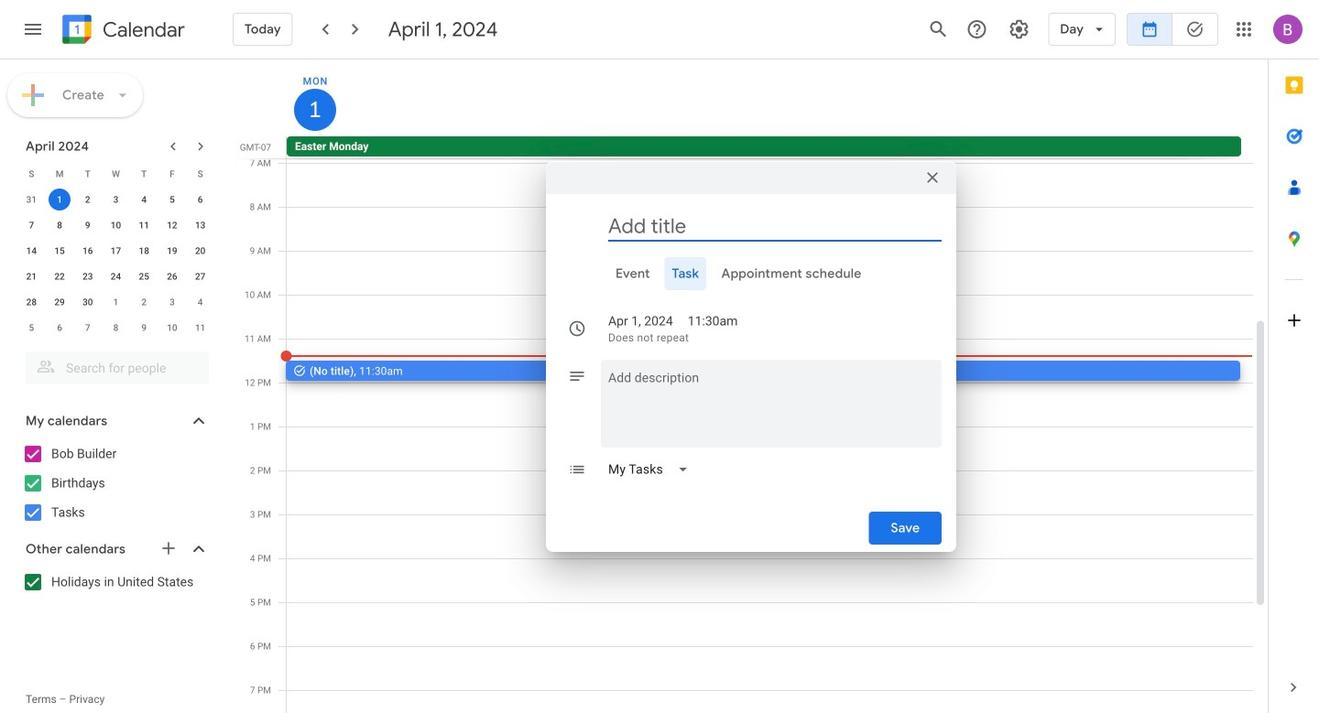 Task type: describe. For each thing, give the bounding box(es) containing it.
row up add title text field
[[279, 137, 1268, 159]]

may 7 element
[[77, 317, 99, 339]]

may 11 element
[[189, 317, 211, 339]]

row down 10 element
[[17, 238, 214, 264]]

19 element
[[161, 240, 183, 262]]

5 element
[[161, 189, 183, 211]]

calendar element
[[59, 11, 185, 51]]

4 element
[[133, 189, 155, 211]]

30 element
[[77, 291, 99, 313]]

9 element
[[77, 214, 99, 236]]

row up 10 element
[[17, 187, 214, 213]]

1 horizontal spatial tab list
[[1269, 60, 1320, 663]]

2 element
[[77, 189, 99, 211]]

27 element
[[189, 266, 211, 288]]

row up 3 element
[[17, 161, 214, 187]]

1, today element
[[49, 189, 71, 211]]

29 element
[[49, 291, 71, 313]]

main drawer image
[[22, 18, 44, 40]]

may 9 element
[[133, 317, 155, 339]]

Search for people text field
[[37, 352, 198, 385]]

15 element
[[49, 240, 71, 262]]

cell inside the april 2024 grid
[[46, 187, 74, 213]]

7 element
[[20, 214, 42, 236]]

heading inside calendar element
[[99, 19, 185, 41]]

23 element
[[77, 266, 99, 288]]

24 element
[[105, 266, 127, 288]]

row down 24 element
[[17, 290, 214, 315]]

add other calendars image
[[159, 540, 178, 558]]

20 element
[[189, 240, 211, 262]]

10 element
[[105, 214, 127, 236]]



Task type: vqa. For each thing, say whether or not it's contained in the screenshot.
"2" Element
yes



Task type: locate. For each thing, give the bounding box(es) containing it.
row
[[279, 137, 1268, 159], [17, 161, 214, 187], [17, 187, 214, 213], [17, 213, 214, 238], [17, 238, 214, 264], [17, 264, 214, 290], [17, 290, 214, 315], [17, 315, 214, 341]]

settings menu image
[[1008, 18, 1030, 40]]

may 10 element
[[161, 317, 183, 339]]

26 element
[[161, 266, 183, 288]]

my calendars list
[[4, 440, 227, 528]]

row up the 17 element
[[17, 213, 214, 238]]

22 element
[[49, 266, 71, 288]]

may 6 element
[[49, 317, 71, 339]]

0 horizontal spatial tab list
[[561, 258, 942, 290]]

april 2024 grid
[[17, 161, 214, 341]]

3 element
[[105, 189, 127, 211]]

tab list
[[1269, 60, 1320, 663], [561, 258, 942, 290]]

11 element
[[133, 214, 155, 236]]

8 element
[[49, 214, 71, 236]]

18 element
[[133, 240, 155, 262]]

28 element
[[20, 291, 42, 313]]

12 element
[[161, 214, 183, 236]]

row group
[[17, 187, 214, 341]]

may 3 element
[[161, 291, 183, 313]]

may 5 element
[[20, 317, 42, 339]]

may 2 element
[[133, 291, 155, 313]]

row down the 17 element
[[17, 264, 214, 290]]

17 element
[[105, 240, 127, 262]]

cell
[[46, 187, 74, 213]]

25 element
[[133, 266, 155, 288]]

may 8 element
[[105, 317, 127, 339]]

may 1 element
[[105, 291, 127, 313]]

row down may 1 element
[[17, 315, 214, 341]]

21 element
[[20, 266, 42, 288]]

monday, april 1, today element
[[294, 89, 336, 131]]

Add title text field
[[608, 213, 942, 240]]

march 31 element
[[20, 189, 42, 211]]

6 element
[[189, 189, 211, 211]]

may 4 element
[[189, 291, 211, 313]]

grid
[[235, 60, 1268, 714]]

16 element
[[77, 240, 99, 262]]

14 element
[[20, 240, 42, 262]]

None search field
[[0, 345, 227, 385]]

None field
[[601, 454, 704, 487]]

13 element
[[189, 214, 211, 236]]

Add description text field
[[601, 367, 942, 433]]

heading
[[99, 19, 185, 41]]



